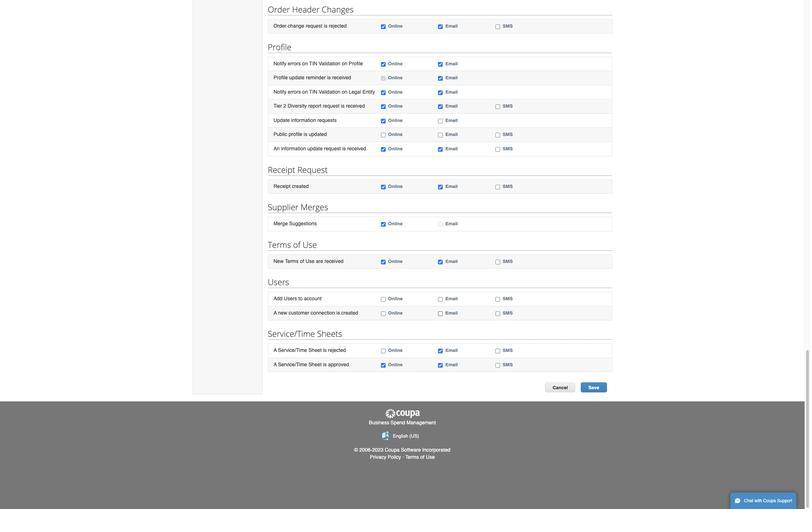 Task type: describe. For each thing, give the bounding box(es) containing it.
new
[[278, 310, 287, 316]]

chat with coupa support button
[[731, 493, 797, 509]]

entity
[[363, 89, 375, 95]]

online for add users to account
[[388, 296, 403, 302]]

1 vertical spatial request
[[323, 103, 340, 109]]

0 horizontal spatial terms of use
[[268, 239, 317, 250]]

sms for an information update request is received
[[503, 146, 513, 151]]

sms for a service/time sheet is rejected
[[503, 348, 513, 353]]

connection
[[311, 310, 335, 316]]

service/time for a service/time sheet is rejected
[[278, 348, 307, 353]]

a for a service/time sheet is approved
[[274, 362, 277, 368]]

spend
[[391, 420, 405, 426]]

customer
[[289, 310, 310, 316]]

sms for a service/time sheet is approved
[[503, 362, 513, 368]]

email for tier 2 diversity report request is received
[[446, 103, 458, 109]]

privacy
[[370, 455, 387, 460]]

online for merge suggestions
[[388, 221, 403, 227]]

profile update reminder is received
[[274, 75, 351, 80]]

on down profile update reminder is received
[[303, 89, 308, 95]]

report
[[308, 103, 322, 109]]

(us)
[[410, 434, 419, 439]]

email for a new customer connection is created
[[446, 310, 458, 316]]

receipt for receipt request
[[268, 164, 295, 175]]

online for update information requests
[[388, 118, 403, 123]]

to
[[299, 296, 303, 302]]

chat with coupa support
[[745, 499, 793, 504]]

legal
[[349, 89, 361, 95]]

suggestions
[[289, 221, 317, 227]]

on left legal
[[342, 89, 348, 95]]

online for a service/time sheet is rejected
[[388, 348, 403, 353]]

receipt for receipt created
[[274, 183, 291, 189]]

changes
[[322, 4, 354, 15]]

order header changes
[[268, 4, 354, 15]]

2 vertical spatial use
[[426, 455, 435, 460]]

reminder
[[306, 75, 326, 80]]

a for a service/time sheet is rejected
[[274, 348, 277, 353]]

privacy policy
[[370, 455, 401, 460]]

2 vertical spatial terms
[[406, 455, 419, 460]]

0 vertical spatial terms
[[268, 239, 291, 250]]

2006-
[[360, 447, 372, 453]]

save button
[[581, 383, 607, 393]]

business spend management
[[369, 420, 436, 426]]

email for an information update request is received
[[446, 146, 458, 151]]

information for an
[[281, 146, 306, 151]]

a service/time sheet is rejected
[[274, 348, 346, 353]]

requests
[[318, 117, 337, 123]]

notify errors on tin validation on profile
[[274, 61, 363, 66]]

email for public profile is updated
[[446, 132, 458, 137]]

approved
[[328, 362, 349, 368]]

with
[[755, 499, 763, 504]]

sheet for rejected
[[309, 348, 322, 353]]

on up profile update reminder is received
[[303, 61, 308, 66]]

1 horizontal spatial update
[[308, 146, 323, 151]]

coupa supplier portal image
[[385, 409, 421, 419]]

email for notify errors on tin validation on legal entity
[[446, 89, 458, 95]]

1 vertical spatial of
[[300, 258, 304, 264]]

english
[[393, 434, 408, 439]]

tin for profile
[[309, 61, 318, 66]]

1 vertical spatial terms
[[285, 258, 299, 264]]

an
[[274, 146, 280, 151]]

online for an information update request is received
[[388, 146, 403, 151]]

support
[[778, 499, 793, 504]]

change
[[288, 23, 304, 29]]

cancel
[[553, 385, 568, 391]]

0 vertical spatial created
[[292, 183, 309, 189]]

tier 2 diversity report request is received
[[274, 103, 365, 109]]

header
[[292, 4, 320, 15]]

email for new terms of use are received
[[446, 259, 458, 264]]

add
[[274, 296, 283, 302]]

diversity
[[288, 103, 307, 109]]

public
[[274, 132, 287, 137]]

online for order change request is rejected
[[388, 23, 403, 29]]

supplier merges
[[268, 201, 328, 213]]

management
[[407, 420, 436, 426]]

online for notify errors on tin validation on legal entity
[[388, 89, 403, 95]]

tin for legal
[[309, 89, 318, 95]]

update
[[274, 117, 290, 123]]

chat
[[745, 499, 754, 504]]

0 vertical spatial of
[[293, 239, 301, 250]]

email for merge suggestions
[[446, 221, 458, 227]]

online for public profile is updated
[[388, 132, 403, 137]]



Task type: locate. For each thing, give the bounding box(es) containing it.
privacy policy link
[[370, 455, 401, 460]]

account
[[304, 296, 322, 302]]

0 vertical spatial tin
[[309, 61, 318, 66]]

15 email from the top
[[446, 362, 458, 368]]

1 validation from the top
[[319, 61, 341, 66]]

order
[[268, 4, 290, 15], [274, 23, 287, 29]]

online for notify errors on tin validation on profile
[[388, 61, 403, 66]]

new terms of use are received
[[274, 258, 344, 264]]

validation
[[319, 61, 341, 66], [319, 89, 341, 95]]

13 email from the top
[[446, 310, 458, 316]]

sheets
[[317, 328, 342, 340]]

email for update information requests
[[446, 118, 458, 123]]

9 online from the top
[[388, 184, 403, 189]]

3 online from the top
[[388, 75, 403, 80]]

email for receipt created
[[446, 184, 458, 189]]

validation up tier 2 diversity report request is received in the left of the page
[[319, 89, 341, 95]]

terms of use down 'software'
[[406, 455, 435, 460]]

information up public profile is updated
[[291, 117, 316, 123]]

use down incorporated
[[426, 455, 435, 460]]

add users to account
[[274, 296, 322, 302]]

1 vertical spatial use
[[306, 258, 315, 264]]

None checkbox
[[381, 24, 386, 29], [439, 24, 443, 29], [439, 76, 443, 81], [381, 105, 386, 109], [439, 105, 443, 109], [496, 105, 501, 109], [381, 133, 386, 138], [496, 133, 501, 138], [381, 147, 386, 152], [439, 147, 443, 152], [381, 185, 386, 189], [496, 185, 501, 189], [381, 222, 386, 227], [381, 260, 386, 264], [381, 312, 386, 316], [496, 312, 501, 316], [439, 349, 443, 354], [496, 349, 501, 354], [381, 363, 386, 368], [381, 24, 386, 29], [439, 24, 443, 29], [439, 76, 443, 81], [381, 105, 386, 109], [439, 105, 443, 109], [496, 105, 501, 109], [381, 133, 386, 138], [496, 133, 501, 138], [381, 147, 386, 152], [439, 147, 443, 152], [381, 185, 386, 189], [496, 185, 501, 189], [381, 222, 386, 227], [381, 260, 386, 264], [381, 312, 386, 316], [496, 312, 501, 316], [439, 349, 443, 354], [496, 349, 501, 354], [381, 363, 386, 368]]

1 vertical spatial tin
[[309, 89, 318, 95]]

0 vertical spatial coupa
[[385, 447, 400, 453]]

save
[[589, 385, 600, 391]]

© 2006-2023 coupa software incorporated
[[355, 447, 451, 453]]

1 notify from the top
[[274, 61, 287, 66]]

0 vertical spatial request
[[306, 23, 323, 29]]

rejected for a service/time sheet is rejected
[[328, 348, 346, 353]]

email for add users to account
[[446, 296, 458, 302]]

0 horizontal spatial update
[[289, 75, 305, 80]]

sms for receipt created
[[503, 184, 513, 189]]

0 vertical spatial validation
[[319, 61, 341, 66]]

email for profile update reminder is received
[[446, 75, 458, 80]]

supplier
[[268, 201, 299, 213]]

online for tier 2 diversity report request is received
[[388, 103, 403, 109]]

4 email from the top
[[446, 89, 458, 95]]

0 vertical spatial a
[[274, 310, 277, 316]]

5 sms from the top
[[503, 184, 513, 189]]

created
[[292, 183, 309, 189], [342, 310, 358, 316]]

merge
[[274, 221, 288, 227]]

sms for a new customer connection is created
[[503, 310, 513, 316]]

13 online from the top
[[388, 310, 403, 316]]

receipt up receipt created
[[268, 164, 295, 175]]

validation for legal
[[319, 89, 341, 95]]

11 email from the top
[[446, 259, 458, 264]]

of up new terms of use are received at bottom left
[[293, 239, 301, 250]]

sheet for approved
[[309, 362, 322, 368]]

0 vertical spatial notify
[[274, 61, 287, 66]]

terms
[[268, 239, 291, 250], [285, 258, 299, 264], [406, 455, 419, 460]]

service/time down a service/time sheet is rejected on the bottom left of page
[[278, 362, 307, 368]]

users
[[268, 277, 289, 288], [284, 296, 297, 302]]

2 vertical spatial a
[[274, 362, 277, 368]]

tin up profile update reminder is received
[[309, 61, 318, 66]]

an information update request is received
[[274, 146, 367, 151]]

1 online from the top
[[388, 23, 403, 29]]

notify errors on tin validation on legal entity
[[274, 89, 375, 95]]

email for a service/time sheet is rejected
[[446, 348, 458, 353]]

errors for notify errors on tin validation on legal entity
[[288, 89, 301, 95]]

1 vertical spatial errors
[[288, 89, 301, 95]]

policy
[[388, 455, 401, 460]]

coupa up policy
[[385, 447, 400, 453]]

11 online from the top
[[388, 259, 403, 264]]

5 online from the top
[[388, 103, 403, 109]]

tin down profile update reminder is received
[[309, 89, 318, 95]]

0 vertical spatial users
[[268, 277, 289, 288]]

online for a new customer connection is created
[[388, 310, 403, 316]]

order change request is rejected
[[274, 23, 347, 29]]

email
[[446, 23, 458, 29], [446, 61, 458, 66], [446, 75, 458, 80], [446, 89, 458, 95], [446, 103, 458, 109], [446, 118, 458, 123], [446, 132, 458, 137], [446, 146, 458, 151], [446, 184, 458, 189], [446, 221, 458, 227], [446, 259, 458, 264], [446, 296, 458, 302], [446, 310, 458, 316], [446, 348, 458, 353], [446, 362, 458, 368]]

0 horizontal spatial coupa
[[385, 447, 400, 453]]

1 vertical spatial service/time
[[278, 348, 307, 353]]

rejected
[[329, 23, 347, 29], [328, 348, 346, 353]]

notify for notify errors on tin validation on profile
[[274, 61, 287, 66]]

of
[[293, 239, 301, 250], [300, 258, 304, 264], [421, 455, 425, 460]]

2
[[284, 103, 286, 109]]

request down order header changes
[[306, 23, 323, 29]]

1 vertical spatial terms of use
[[406, 455, 435, 460]]

coupa inside button
[[764, 499, 777, 504]]

8 online from the top
[[388, 146, 403, 151]]

1 sms from the top
[[503, 23, 513, 29]]

1 tin from the top
[[309, 61, 318, 66]]

2 email from the top
[[446, 61, 458, 66]]

5 email from the top
[[446, 103, 458, 109]]

None checkbox
[[496, 24, 501, 29], [381, 62, 386, 67], [439, 62, 443, 67], [381, 76, 386, 81], [381, 90, 386, 95], [439, 90, 443, 95], [381, 119, 386, 123], [439, 119, 443, 123], [439, 133, 443, 138], [496, 147, 501, 152], [439, 185, 443, 189], [439, 222, 443, 227], [439, 260, 443, 264], [496, 260, 501, 264], [381, 297, 386, 302], [439, 297, 443, 302], [496, 297, 501, 302], [439, 312, 443, 316], [381, 349, 386, 354], [439, 363, 443, 368], [496, 363, 501, 368], [496, 24, 501, 29], [381, 62, 386, 67], [439, 62, 443, 67], [381, 76, 386, 81], [381, 90, 386, 95], [439, 90, 443, 95], [381, 119, 386, 123], [439, 119, 443, 123], [439, 133, 443, 138], [496, 147, 501, 152], [439, 185, 443, 189], [439, 222, 443, 227], [439, 260, 443, 264], [496, 260, 501, 264], [381, 297, 386, 302], [439, 297, 443, 302], [496, 297, 501, 302], [439, 312, 443, 316], [381, 349, 386, 354], [439, 363, 443, 368], [496, 363, 501, 368]]

new
[[274, 258, 284, 264]]

sms for order change request is rejected
[[503, 23, 513, 29]]

terms up new
[[268, 239, 291, 250]]

merge suggestions
[[274, 221, 317, 227]]

1 vertical spatial update
[[308, 146, 323, 151]]

a
[[274, 310, 277, 316], [274, 348, 277, 353], [274, 362, 277, 368]]

request
[[306, 23, 323, 29], [323, 103, 340, 109], [324, 146, 341, 151]]

2 sheet from the top
[[309, 362, 322, 368]]

2 tin from the top
[[309, 89, 318, 95]]

information down profile
[[281, 146, 306, 151]]

use left are
[[306, 258, 315, 264]]

1 vertical spatial information
[[281, 146, 306, 151]]

sheet up a service/time sheet is approved
[[309, 348, 322, 353]]

a for a new customer connection is created
[[274, 310, 277, 316]]

errors
[[288, 61, 301, 66], [288, 89, 301, 95]]

profile up legal
[[349, 61, 363, 66]]

1 vertical spatial users
[[284, 296, 297, 302]]

receipt up supplier on the top of page
[[274, 183, 291, 189]]

terms right new
[[285, 258, 299, 264]]

a new customer connection is created
[[274, 310, 358, 316]]

on up "notify errors on tin validation on legal entity"
[[342, 61, 348, 66]]

request up requests
[[323, 103, 340, 109]]

on
[[303, 61, 308, 66], [342, 61, 348, 66], [303, 89, 308, 95], [342, 89, 348, 95]]

sms for public profile is updated
[[503, 132, 513, 137]]

sms for tier 2 diversity report request is received
[[503, 103, 513, 109]]

1 vertical spatial a
[[274, 348, 277, 353]]

of left are
[[300, 258, 304, 264]]

online for new terms of use are received
[[388, 259, 403, 264]]

service/time sheets
[[268, 328, 342, 340]]

validation up reminder
[[319, 61, 341, 66]]

1 vertical spatial created
[[342, 310, 358, 316]]

users left "to" at the bottom left of the page
[[284, 296, 297, 302]]

sheet
[[309, 348, 322, 353], [309, 362, 322, 368]]

1 sheet from the top
[[309, 348, 322, 353]]

2 vertical spatial profile
[[274, 75, 288, 80]]

profile for profile
[[268, 41, 292, 53]]

0 horizontal spatial created
[[292, 183, 309, 189]]

profile up tier
[[274, 75, 288, 80]]

8 sms from the top
[[503, 310, 513, 316]]

4 online from the top
[[388, 89, 403, 95]]

order up change
[[268, 4, 290, 15]]

update
[[289, 75, 305, 80], [308, 146, 323, 151]]

2 errors from the top
[[288, 89, 301, 95]]

1 vertical spatial sheet
[[309, 362, 322, 368]]

request down updated
[[324, 146, 341, 151]]

information
[[291, 117, 316, 123], [281, 146, 306, 151]]

update information requests
[[274, 117, 337, 123]]

errors up profile update reminder is received
[[288, 61, 301, 66]]

a service/time sheet is approved
[[274, 362, 349, 368]]

rejected for order change request is rejected
[[329, 23, 347, 29]]

1 errors from the top
[[288, 61, 301, 66]]

6 sms from the top
[[503, 259, 513, 264]]

profile
[[268, 41, 292, 53], [349, 61, 363, 66], [274, 75, 288, 80]]

software
[[401, 447, 421, 453]]

business
[[369, 420, 389, 426]]

tier
[[274, 103, 282, 109]]

1 vertical spatial coupa
[[764, 499, 777, 504]]

notify up tier
[[274, 89, 287, 95]]

of down 'software'
[[421, 455, 425, 460]]

1 horizontal spatial created
[[342, 310, 358, 316]]

2 vertical spatial service/time
[[278, 362, 307, 368]]

coupa right with
[[764, 499, 777, 504]]

cancel link
[[546, 383, 576, 393]]

1 vertical spatial receipt
[[274, 183, 291, 189]]

receipt request
[[268, 164, 328, 175]]

online for receipt created
[[388, 184, 403, 189]]

0 vertical spatial terms of use
[[268, 239, 317, 250]]

rejected up the approved
[[328, 348, 346, 353]]

email for notify errors on tin validation on profile
[[446, 61, 458, 66]]

coupa
[[385, 447, 400, 453], [764, 499, 777, 504]]

12 online from the top
[[388, 296, 403, 302]]

use up new terms of use are received at bottom left
[[303, 239, 317, 250]]

10 online from the top
[[388, 221, 403, 227]]

service/time down service/time sheets
[[278, 348, 307, 353]]

3 email from the top
[[446, 75, 458, 80]]

is
[[324, 23, 328, 29], [327, 75, 331, 80], [341, 103, 345, 109], [304, 132, 308, 137], [342, 146, 346, 151], [337, 310, 340, 316], [323, 348, 327, 353], [323, 362, 327, 368]]

0 vertical spatial update
[[289, 75, 305, 80]]

4 sms from the top
[[503, 146, 513, 151]]

updated
[[309, 132, 327, 137]]

1 email from the top
[[446, 23, 458, 29]]

notify
[[274, 61, 287, 66], [274, 89, 287, 95]]

1 horizontal spatial coupa
[[764, 499, 777, 504]]

notify up profile update reminder is received
[[274, 61, 287, 66]]

terms down 'software'
[[406, 455, 419, 460]]

terms of use
[[268, 239, 317, 250], [406, 455, 435, 460]]

order for order change request is rejected
[[274, 23, 287, 29]]

information for update
[[291, 117, 316, 123]]

2 sms from the top
[[503, 103, 513, 109]]

0 vertical spatial profile
[[268, 41, 292, 53]]

sms for new terms of use are received
[[503, 259, 513, 264]]

0 vertical spatial information
[[291, 117, 316, 123]]

order left change
[[274, 23, 287, 29]]

1 horizontal spatial terms of use
[[406, 455, 435, 460]]

15 online from the top
[[388, 362, 403, 368]]

profile for profile update reminder is received
[[274, 75, 288, 80]]

14 online from the top
[[388, 348, 403, 353]]

9 email from the top
[[446, 184, 458, 189]]

6 email from the top
[[446, 118, 458, 123]]

2 vertical spatial of
[[421, 455, 425, 460]]

merges
[[301, 201, 328, 213]]

update left reminder
[[289, 75, 305, 80]]

2 a from the top
[[274, 348, 277, 353]]

3 sms from the top
[[503, 132, 513, 137]]

sms for add users to account
[[503, 296, 513, 302]]

receipt created
[[274, 183, 309, 189]]

errors up diversity
[[288, 89, 301, 95]]

service/time down customer
[[268, 328, 315, 340]]

use
[[303, 239, 317, 250], [306, 258, 315, 264], [426, 455, 435, 460]]

2 online from the top
[[388, 61, 403, 66]]

terms of use down merge suggestions on the left top
[[268, 239, 317, 250]]

sms
[[503, 23, 513, 29], [503, 103, 513, 109], [503, 132, 513, 137], [503, 146, 513, 151], [503, 184, 513, 189], [503, 259, 513, 264], [503, 296, 513, 302], [503, 310, 513, 316], [503, 348, 513, 353], [503, 362, 513, 368]]

are
[[316, 258, 323, 264]]

6 online from the top
[[388, 118, 403, 123]]

9 sms from the top
[[503, 348, 513, 353]]

0 vertical spatial receipt
[[268, 164, 295, 175]]

2 vertical spatial request
[[324, 146, 341, 151]]

terms of use link
[[406, 455, 435, 460]]

public profile is updated
[[274, 132, 327, 137]]

created down the "receipt request"
[[292, 183, 309, 189]]

10 sms from the top
[[503, 362, 513, 368]]

created right connection
[[342, 310, 358, 316]]

incorporated
[[423, 447, 451, 453]]

1 vertical spatial notify
[[274, 89, 287, 95]]

email for a service/time sheet is approved
[[446, 362, 458, 368]]

online
[[388, 23, 403, 29], [388, 61, 403, 66], [388, 75, 403, 80], [388, 89, 403, 95], [388, 103, 403, 109], [388, 118, 403, 123], [388, 132, 403, 137], [388, 146, 403, 151], [388, 184, 403, 189], [388, 221, 403, 227], [388, 259, 403, 264], [388, 296, 403, 302], [388, 310, 403, 316], [388, 348, 403, 353], [388, 362, 403, 368]]

0 vertical spatial rejected
[[329, 23, 347, 29]]

7 email from the top
[[446, 132, 458, 137]]

2023
[[372, 447, 384, 453]]

update down updated
[[308, 146, 323, 151]]

0 vertical spatial service/time
[[268, 328, 315, 340]]

received
[[332, 75, 351, 80], [346, 103, 365, 109], [348, 146, 367, 151], [325, 258, 344, 264]]

profile
[[289, 132, 303, 137]]

online for a service/time sheet is approved
[[388, 362, 403, 368]]

english (us)
[[393, 434, 419, 439]]

notify for notify errors on tin validation on legal entity
[[274, 89, 287, 95]]

14 email from the top
[[446, 348, 458, 353]]

1 vertical spatial profile
[[349, 61, 363, 66]]

0 vertical spatial sheet
[[309, 348, 322, 353]]

profile down change
[[268, 41, 292, 53]]

validation for profile
[[319, 61, 341, 66]]

0 vertical spatial order
[[268, 4, 290, 15]]

7 online from the top
[[388, 132, 403, 137]]

3 a from the top
[[274, 362, 277, 368]]

1 vertical spatial order
[[274, 23, 287, 29]]

order for order header changes
[[268, 4, 290, 15]]

7 sms from the top
[[503, 296, 513, 302]]

service/time
[[268, 328, 315, 340], [278, 348, 307, 353], [278, 362, 307, 368]]

request
[[298, 164, 328, 175]]

email for order change request is rejected
[[446, 23, 458, 29]]

10 email from the top
[[446, 221, 458, 227]]

service/time for a service/time sheet is approved
[[278, 362, 307, 368]]

2 validation from the top
[[319, 89, 341, 95]]

0 vertical spatial errors
[[288, 61, 301, 66]]

errors for notify errors on tin validation on profile
[[288, 61, 301, 66]]

sheet down a service/time sheet is rejected on the bottom left of page
[[309, 362, 322, 368]]

8 email from the top
[[446, 146, 458, 151]]

rejected down changes at left
[[329, 23, 347, 29]]

1 vertical spatial rejected
[[328, 348, 346, 353]]

users up add
[[268, 277, 289, 288]]

online for profile update reminder is received
[[388, 75, 403, 80]]

1 a from the top
[[274, 310, 277, 316]]

2 notify from the top
[[274, 89, 287, 95]]

12 email from the top
[[446, 296, 458, 302]]

©
[[355, 447, 358, 453]]

1 vertical spatial validation
[[319, 89, 341, 95]]

0 vertical spatial use
[[303, 239, 317, 250]]



Task type: vqa. For each thing, say whether or not it's contained in the screenshot.
Receipt to the top
yes



